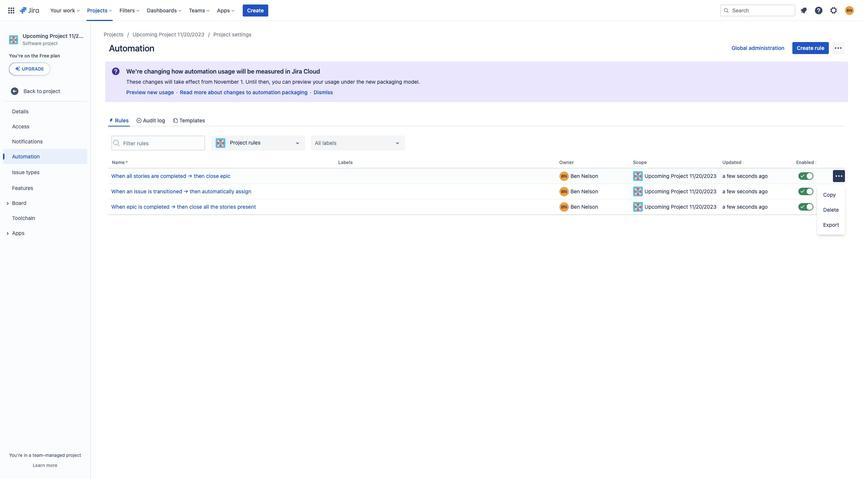Task type: describe. For each thing, give the bounding box(es) containing it.
issue types
[[12, 169, 40, 175]]

about
[[208, 89, 222, 95]]

seconds for when all stories are completed → then close epic
[[737, 173, 758, 179]]

open image
[[293, 139, 302, 148]]

1 horizontal spatial automation
[[253, 89, 281, 95]]

0 horizontal spatial stories
[[134, 173, 150, 179]]

the inside we're changing how automation usage will be measured in jira cloud these changes will take effect from november 1. until then, you can preview your usage under the new packaging model.
[[357, 79, 364, 85]]

create for create
[[247, 7, 264, 13]]

1.
[[241, 79, 244, 85]]

templates image
[[173, 118, 179, 124]]

when for when epic is completed → then close all the stories present
[[111, 204, 125, 210]]

measured
[[256, 68, 284, 75]]

you
[[272, 79, 281, 85]]

apps inside apps button
[[12, 230, 25, 236]]

1 vertical spatial automation
[[12, 153, 40, 160]]

you're for you're in a team-managed project
[[9, 453, 23, 459]]

notifications
[[12, 138, 43, 145]]

0 vertical spatial automation
[[109, 43, 154, 53]]

0 horizontal spatial to
[[37, 88, 42, 94]]

0 horizontal spatial close
[[189, 204, 202, 210]]

rules image
[[108, 118, 114, 124]]

1 vertical spatial stories
[[220, 204, 236, 210]]

transitioned
[[153, 188, 182, 195]]

these
[[126, 79, 141, 85]]

upcoming project 11/20/2023 software project
[[23, 33, 97, 46]]

project rules
[[230, 140, 261, 146]]

global administration link
[[727, 42, 789, 54]]

you're in a team-managed project
[[9, 453, 81, 459]]

teams
[[189, 7, 205, 13]]

few for when all stories are completed → then close epic
[[727, 173, 736, 179]]

create rule button
[[793, 42, 829, 54]]

1 vertical spatial completed
[[144, 204, 170, 210]]

toolchain
[[12, 215, 35, 221]]

cloud
[[304, 68, 320, 75]]

back to project
[[24, 88, 60, 94]]

model.
[[404, 79, 420, 85]]

read more about changes to automation packaging button
[[180, 89, 308, 96]]

1 vertical spatial packaging
[[282, 89, 308, 95]]

11/20/2023 for when an issue is transitioned → then automatically assign
[[690, 188, 717, 195]]

create button
[[243, 4, 268, 16]]

in inside we're changing how automation usage will be measured in jira cloud these changes will take effect from november 1. until then, you can preview your usage under the new packaging model.
[[285, 68, 290, 75]]

0 vertical spatial completed
[[160, 173, 186, 179]]

when all stories are completed → then close epic
[[111, 173, 231, 179]]

add labels button
[[338, 170, 373, 182]]

back to project link
[[3, 84, 87, 99]]

11/20/2023 inside upcoming project 11/20/2023 software project
[[69, 33, 97, 39]]

can
[[282, 79, 291, 85]]

when an issue is transitioned → then automatically assign
[[111, 188, 251, 195]]

ben nelson for when epic is completed → then close all the stories present
[[571, 204, 598, 210]]

rule
[[815, 45, 825, 51]]

owner
[[560, 160, 574, 165]]

name button
[[108, 158, 335, 168]]

2 vertical spatial then
[[177, 204, 188, 210]]

access link
[[3, 119, 87, 134]]

ben for when an issue is transitioned → then automatically assign
[[571, 188, 580, 195]]

→ for completed
[[188, 173, 192, 179]]

upcoming project 11/20/2023 for when all stories are completed → then close epic
[[645, 173, 717, 179]]

11/20/2023 for when all stories are completed → then close epic
[[690, 173, 717, 179]]

2 · from the left
[[310, 89, 312, 95]]

your
[[313, 79, 324, 85]]

upcoming for when epic is completed → then close all the stories present
[[645, 204, 670, 210]]

a few seconds ago for when an issue is transitioned → then automatically assign
[[723, 188, 768, 195]]

team-
[[33, 453, 45, 459]]

projects for 'projects' link
[[104, 31, 124, 38]]

upcoming inside upcoming project 11/20/2023 software project
[[23, 33, 48, 39]]

labels for all labels
[[322, 140, 337, 146]]

settings
[[232, 31, 252, 38]]

board
[[12, 200, 26, 206]]

preview new usage button
[[126, 89, 174, 96]]

0 horizontal spatial epic
[[127, 204, 137, 210]]

until
[[246, 79, 257, 85]]

export button
[[818, 218, 845, 233]]

1 · from the left
[[176, 89, 178, 95]]

features link
[[3, 181, 87, 196]]

are
[[151, 173, 159, 179]]

learn more
[[33, 463, 57, 469]]

apps button
[[3, 226, 87, 241]]

labels for add labels
[[354, 173, 369, 179]]

scope
[[633, 160, 647, 165]]

dashboards button
[[145, 4, 184, 16]]

log
[[157, 117, 165, 124]]

help image
[[815, 6, 824, 15]]

enabled
[[797, 160, 814, 165]]

your profile and settings image
[[845, 6, 854, 15]]

then,
[[258, 79, 271, 85]]

dismiss
[[314, 89, 333, 95]]

expand image
[[3, 199, 12, 208]]

updated
[[723, 160, 742, 165]]

add
[[343, 173, 353, 179]]

when epic is completed → then close all the stories present
[[111, 204, 256, 210]]

preview
[[292, 79, 311, 85]]

upcoming project 11/20/2023 for when epic is completed → then close all the stories present
[[645, 204, 717, 210]]

1 horizontal spatial close
[[206, 173, 219, 179]]

2 vertical spatial usage
[[159, 89, 174, 95]]

1 vertical spatial new
[[147, 89, 158, 95]]

filters
[[120, 7, 135, 13]]

a for when an issue is transitioned → then automatically assign
[[723, 188, 726, 195]]

open image
[[393, 139, 402, 148]]

ben nelson image for when all stories are completed → then close epic
[[560, 172, 569, 181]]

software
[[23, 41, 42, 46]]

on
[[24, 53, 30, 59]]

a few seconds ago for when epic is completed → then close all the stories present
[[723, 204, 768, 210]]

upcoming project 11/20/2023 for when an issue is transitioned → then automatically assign
[[645, 188, 717, 195]]

filters button
[[117, 4, 143, 16]]

learn more button
[[33, 463, 57, 469]]

an
[[127, 188, 133, 195]]

templates
[[179, 117, 205, 124]]

when an issue is transitioned → then automatically assign link
[[111, 188, 251, 196]]

all inside when epic is completed → then close all the stories present link
[[204, 204, 209, 210]]

dismiss button
[[314, 89, 333, 96]]

search image
[[724, 7, 730, 13]]

ben nelson image for when epic is completed → then close all the stories present
[[560, 203, 569, 212]]

0 vertical spatial is
[[148, 188, 152, 195]]

notifications link
[[3, 134, 87, 149]]

1 vertical spatial project
[[43, 88, 60, 94]]

be
[[247, 68, 254, 75]]

more inside 'button'
[[46, 463, 57, 469]]

preview
[[126, 89, 146, 95]]

when all stories are completed → then close epic link
[[111, 173, 231, 180]]

details link
[[3, 104, 87, 119]]

features
[[12, 185, 33, 191]]

0 horizontal spatial is
[[138, 204, 142, 210]]

project inside upcoming project 11/20/2023 software project
[[50, 33, 68, 39]]

november
[[214, 79, 239, 85]]

from
[[201, 79, 213, 85]]

all
[[315, 140, 321, 146]]

ben nelson for when all stories are completed → then close epic
[[571, 173, 598, 179]]

audit
[[143, 117, 156, 124]]



Task type: locate. For each thing, give the bounding box(es) containing it.
projects inside "dropdown button"
[[87, 7, 108, 13]]

project up details link
[[43, 88, 60, 94]]

notifications image
[[800, 6, 809, 15]]

projects for projects "dropdown button"
[[87, 7, 108, 13]]

then
[[194, 173, 205, 179], [190, 188, 201, 195], [177, 204, 188, 210]]

projects button
[[85, 4, 115, 16]]

0 horizontal spatial automation
[[12, 153, 40, 160]]

will left take
[[165, 79, 172, 85]]

1 vertical spatial few
[[727, 188, 736, 195]]

2 horizontal spatial usage
[[325, 79, 340, 85]]

ben nelson image
[[560, 187, 569, 196]]

0 vertical spatial labels
[[322, 140, 337, 146]]

labels
[[338, 160, 353, 165]]

changes up the preview new usage button
[[143, 79, 163, 85]]

audit log
[[143, 117, 165, 124]]

0 vertical spatial ben nelson
[[571, 173, 598, 179]]

types
[[26, 169, 40, 175]]

2 vertical spatial ben
[[571, 204, 580, 210]]

0 horizontal spatial labels
[[322, 140, 337, 146]]

1 vertical spatial more
[[46, 463, 57, 469]]

2 vertical spatial seconds
[[737, 204, 758, 210]]

toolchain link
[[3, 211, 87, 226]]

when
[[111, 173, 125, 179], [111, 188, 125, 195], [111, 204, 125, 210]]

1 horizontal spatial all
[[204, 204, 209, 210]]

stories down automatically
[[220, 204, 236, 210]]

Filter rules field
[[121, 137, 204, 150]]

1 horizontal spatial stories
[[220, 204, 236, 210]]

automation up from
[[185, 68, 217, 75]]

0 horizontal spatial the
[[31, 53, 38, 59]]

3 few from the top
[[727, 204, 736, 210]]

new right 'preview'
[[147, 89, 158, 95]]

in left jira
[[285, 68, 290, 75]]

ben nelson for when an issue is transitioned → then automatically assign
[[571, 188, 598, 195]]

you're left team-
[[9, 453, 23, 459]]

0 horizontal spatial in
[[24, 453, 28, 459]]

all inside when all stories are completed → then close epic link
[[127, 173, 132, 179]]

we're changing how automation usage will be measured in jira cloud these changes will take effect from november 1. until then, you can preview your usage under the new packaging model.
[[126, 68, 420, 85]]

1 vertical spatial labels
[[354, 173, 369, 179]]

1 vertical spatial you're
[[9, 453, 23, 459]]

2 ben nelson image from the top
[[560, 203, 569, 212]]

ben
[[571, 173, 580, 179], [571, 188, 580, 195], [571, 204, 580, 210]]

is down issue
[[138, 204, 142, 210]]

under
[[341, 79, 355, 85]]

· left read
[[176, 89, 178, 95]]

all up an
[[127, 173, 132, 179]]

2 vertical spatial a few seconds ago
[[723, 204, 768, 210]]

0 vertical spatial ben
[[571, 173, 580, 179]]

ben nelson image
[[560, 172, 569, 181], [560, 203, 569, 212]]

2 ago from the top
[[759, 188, 768, 195]]

in
[[285, 68, 290, 75], [24, 453, 28, 459]]

apps right 'teams' dropdown button
[[217, 7, 230, 13]]

1 vertical spatial seconds
[[737, 188, 758, 195]]

when for when all stories are completed → then close epic
[[111, 173, 125, 179]]

we're
[[126, 68, 143, 75]]

1 vertical spatial changes
[[224, 89, 245, 95]]

1 ben from the top
[[571, 173, 580, 179]]

sidebar navigation image
[[82, 30, 98, 45]]

1 horizontal spatial apps
[[217, 7, 230, 13]]

ben nelson image down ben nelson image
[[560, 203, 569, 212]]

2 vertical spatial the
[[210, 204, 218, 210]]

1 vertical spatial ago
[[759, 188, 768, 195]]

→ for transitioned
[[184, 188, 188, 195]]

1 seconds from the top
[[737, 173, 758, 179]]

appswitcher icon image
[[7, 6, 16, 15]]

1 when from the top
[[111, 173, 125, 179]]

a for when all stories are completed → then close epic
[[723, 173, 726, 179]]

labels inside button
[[354, 173, 369, 179]]

1 horizontal spatial in
[[285, 68, 290, 75]]

then up when an issue is transitioned → then automatically assign
[[194, 173, 205, 179]]

1 vertical spatial will
[[165, 79, 172, 85]]

nelson
[[582, 173, 598, 179], [582, 188, 598, 195], [582, 204, 598, 210]]

projects link
[[104, 30, 124, 39]]

1 vertical spatial in
[[24, 453, 28, 459]]

automation down notifications
[[12, 153, 40, 160]]

the down automatically
[[210, 204, 218, 210]]

1 vertical spatial usage
[[325, 79, 340, 85]]

1 ago from the top
[[759, 173, 768, 179]]

create left rule
[[797, 45, 814, 51]]

1 vertical spatial then
[[190, 188, 201, 195]]

2 seconds from the top
[[737, 188, 758, 195]]

changing
[[144, 68, 170, 75]]

ago for when all stories are completed → then close epic
[[759, 173, 768, 179]]

issue
[[134, 188, 147, 195]]

stories
[[134, 173, 150, 179], [220, 204, 236, 210]]

ben nelson image down owner
[[560, 172, 569, 181]]

packaging left model.
[[377, 79, 402, 85]]

1 vertical spatial is
[[138, 204, 142, 210]]

apps down toolchain
[[12, 230, 25, 236]]

rules
[[115, 117, 129, 124]]

0 vertical spatial close
[[206, 173, 219, 179]]

0 vertical spatial →
[[188, 173, 192, 179]]

actions image
[[834, 44, 843, 53]]

a few seconds ago for when all stories are completed → then close epic
[[723, 173, 768, 179]]

1 horizontal spatial labels
[[354, 173, 369, 179]]

your work button
[[48, 4, 83, 16]]

1 horizontal spatial ·
[[310, 89, 312, 95]]

jira
[[292, 68, 302, 75]]

close down when an issue is transitioned → then automatically assign link
[[189, 204, 202, 210]]

1 ben nelson image from the top
[[560, 172, 569, 181]]

add labels
[[343, 173, 369, 179]]

1 ben nelson from the top
[[571, 173, 598, 179]]

administration
[[749, 45, 785, 51]]

0 horizontal spatial ·
[[176, 89, 178, 95]]

more down managed
[[46, 463, 57, 469]]

a few seconds ago
[[723, 173, 768, 179], [723, 188, 768, 195], [723, 204, 768, 210]]

3 ago from the top
[[759, 204, 768, 210]]

→
[[188, 173, 192, 179], [184, 188, 188, 195], [171, 204, 176, 210]]

jira image
[[20, 6, 39, 15], [20, 6, 39, 15]]

1 vertical spatial create
[[797, 45, 814, 51]]

2 a few seconds ago from the top
[[723, 188, 768, 195]]

1 vertical spatial projects
[[104, 31, 124, 38]]

rules
[[249, 140, 261, 146]]

projects
[[87, 7, 108, 13], [104, 31, 124, 38]]

changes down november on the top
[[224, 89, 245, 95]]

few
[[727, 173, 736, 179], [727, 188, 736, 195], [727, 204, 736, 210]]

1 vertical spatial ben
[[571, 188, 580, 195]]

apps button
[[215, 4, 238, 16]]

upgrade
[[22, 66, 44, 72]]

0 vertical spatial more
[[194, 89, 207, 95]]

a for when epic is completed → then close all the stories present
[[723, 204, 726, 210]]

labels right all
[[322, 140, 337, 146]]

is
[[148, 188, 152, 195], [138, 204, 142, 210]]

plan
[[51, 53, 60, 59]]

upcoming project 11/20/2023 link
[[133, 30, 205, 39]]

you're left 'on'
[[9, 53, 23, 59]]

stories left are
[[134, 173, 150, 179]]

banner
[[0, 0, 863, 21]]

all
[[127, 173, 132, 179], [204, 204, 209, 210]]

projects right sidebar navigation image
[[104, 31, 124, 38]]

changes inside we're changing how automation usage will be measured in jira cloud these changes will take effect from november 1. until then, you can preview your usage under the new packaging model.
[[143, 79, 163, 85]]

usage up november on the top
[[218, 68, 235, 75]]

2 you're from the top
[[9, 453, 23, 459]]

audit log image
[[136, 118, 142, 124]]

group containing copy
[[818, 185, 845, 235]]

actions image
[[835, 172, 844, 181]]

expand image
[[3, 229, 12, 238]]

1 vertical spatial →
[[184, 188, 188, 195]]

0 vertical spatial ago
[[759, 173, 768, 179]]

all down automatically
[[204, 204, 209, 210]]

1 vertical spatial a few seconds ago
[[723, 188, 768, 195]]

0 horizontal spatial apps
[[12, 230, 25, 236]]

upcoming for when all stories are completed → then close epic
[[645, 173, 670, 179]]

present
[[238, 204, 256, 210]]

3 ben nelson from the top
[[571, 204, 598, 210]]

create for create rule
[[797, 45, 814, 51]]

→ down the transitioned
[[171, 204, 176, 210]]

few for when epic is completed → then close all the stories present
[[727, 204, 736, 210]]

the right under
[[357, 79, 364, 85]]

→ up when epic is completed → then close all the stories present
[[184, 188, 188, 195]]

0 vertical spatial will
[[237, 68, 246, 75]]

nelson for when all stories are completed → then close epic
[[582, 173, 598, 179]]

group
[[3, 102, 87, 243], [818, 185, 845, 235]]

1 vertical spatial nelson
[[582, 188, 598, 195]]

assign
[[236, 188, 251, 195]]

completed down the transitioned
[[144, 204, 170, 210]]

ben for when epic is completed → then close all the stories present
[[571, 204, 580, 210]]

copy
[[824, 192, 836, 198]]

packaging down preview at the left top of the page
[[282, 89, 308, 95]]

access
[[12, 123, 29, 130]]

0 vertical spatial epic
[[220, 173, 231, 179]]

0 vertical spatial ben nelson image
[[560, 172, 569, 181]]

project settings link
[[214, 30, 252, 39]]

new inside we're changing how automation usage will be measured in jira cloud these changes will take effect from november 1. until then, you can preview your usage under the new packaging model.
[[366, 79, 376, 85]]

changes
[[143, 79, 163, 85], [224, 89, 245, 95]]

learn
[[33, 463, 45, 469]]

create rule
[[797, 45, 825, 51]]

project
[[159, 31, 176, 38], [214, 31, 231, 38], [50, 33, 68, 39], [230, 140, 247, 146], [671, 173, 688, 179], [671, 188, 688, 195], [671, 204, 688, 210]]

new right under
[[366, 79, 376, 85]]

seconds for when epic is completed → then close all the stories present
[[737, 204, 758, 210]]

2 when from the top
[[111, 188, 125, 195]]

few for when an issue is transitioned → then automatically assign
[[727, 188, 736, 195]]

1 horizontal spatial changes
[[224, 89, 245, 95]]

name
[[112, 160, 125, 165]]

completed up the transitioned
[[160, 173, 186, 179]]

seconds for when an issue is transitioned → then automatically assign
[[737, 188, 758, 195]]

2 horizontal spatial the
[[357, 79, 364, 85]]

0 vertical spatial new
[[366, 79, 376, 85]]

1 nelson from the top
[[582, 173, 598, 179]]

usage down take
[[159, 89, 174, 95]]

your work
[[50, 7, 75, 13]]

ago
[[759, 173, 768, 179], [759, 188, 768, 195], [759, 204, 768, 210]]

0 vertical spatial usage
[[218, 68, 235, 75]]

2 few from the top
[[727, 188, 736, 195]]

1 vertical spatial epic
[[127, 204, 137, 210]]

create inside 'button'
[[797, 45, 814, 51]]

epic down an
[[127, 204, 137, 210]]

1 horizontal spatial usage
[[218, 68, 235, 75]]

global
[[732, 45, 748, 51]]

then for automatically
[[190, 188, 201, 195]]

is right issue
[[148, 188, 152, 195]]

usage up dismiss
[[325, 79, 340, 85]]

0 horizontal spatial will
[[165, 79, 172, 85]]

you're on the free plan
[[9, 53, 60, 59]]

close
[[206, 173, 219, 179], [189, 204, 202, 210]]

create inside create button
[[247, 7, 264, 13]]

1 horizontal spatial to
[[246, 89, 251, 95]]

project right managed
[[66, 453, 81, 459]]

0 vertical spatial in
[[285, 68, 290, 75]]

0 vertical spatial then
[[194, 173, 205, 179]]

back
[[24, 88, 35, 94]]

0 vertical spatial all
[[127, 173, 132, 179]]

3 nelson from the top
[[582, 204, 598, 210]]

0 horizontal spatial new
[[147, 89, 158, 95]]

2 vertical spatial project
[[66, 453, 81, 459]]

2 ben nelson from the top
[[571, 188, 598, 195]]

then for close
[[194, 173, 205, 179]]

more down from
[[194, 89, 207, 95]]

· left dismiss
[[310, 89, 312, 95]]

0 vertical spatial project
[[43, 41, 58, 46]]

when for when an issue is transitioned → then automatically assign
[[111, 188, 125, 195]]

1 vertical spatial ben nelson image
[[560, 203, 569, 212]]

0 vertical spatial nelson
[[582, 173, 598, 179]]

0 horizontal spatial group
[[3, 102, 87, 243]]

board button
[[3, 196, 87, 211]]

automation down then,
[[253, 89, 281, 95]]

nelson for when an issue is transitioned → then automatically assign
[[582, 188, 598, 195]]

banner containing your work
[[0, 0, 863, 21]]

upgrade button
[[9, 63, 50, 75]]

dashboards
[[147, 7, 177, 13]]

2 vertical spatial when
[[111, 204, 125, 210]]

0 vertical spatial a few seconds ago
[[723, 173, 768, 179]]

group containing details
[[3, 102, 87, 243]]

0 vertical spatial packaging
[[377, 79, 402, 85]]

ago for when epic is completed → then close all the stories present
[[759, 204, 768, 210]]

enabled button
[[794, 158, 830, 168]]

3 ben from the top
[[571, 204, 580, 210]]

1 horizontal spatial more
[[194, 89, 207, 95]]

completed
[[160, 173, 186, 179], [144, 204, 170, 210]]

1 horizontal spatial epic
[[220, 173, 231, 179]]

to down until
[[246, 89, 251, 95]]

0 horizontal spatial usage
[[159, 89, 174, 95]]

automation inside we're changing how automation usage will be measured in jira cloud these changes will take effect from november 1. until then, you can preview your usage under the new packaging model.
[[185, 68, 217, 75]]

labels
[[322, 140, 337, 146], [354, 173, 369, 179]]

you're for you're on the free plan
[[9, 53, 23, 59]]

free
[[40, 53, 49, 59]]

the
[[31, 53, 38, 59], [357, 79, 364, 85], [210, 204, 218, 210]]

2 nelson from the top
[[582, 188, 598, 195]]

upcoming for when an issue is transitioned → then automatically assign
[[645, 188, 670, 195]]

automation down 'projects' link
[[109, 43, 154, 53]]

1 vertical spatial the
[[357, 79, 364, 85]]

close down name button
[[206, 173, 219, 179]]

will left be
[[237, 68, 246, 75]]

→ up when an issue is transitioned → then automatically assign
[[188, 173, 192, 179]]

global administration
[[732, 45, 785, 51]]

settings image
[[830, 6, 839, 15]]

0 horizontal spatial changes
[[143, 79, 163, 85]]

3 seconds from the top
[[737, 204, 758, 210]]

primary element
[[5, 0, 721, 21]]

Search field
[[721, 4, 796, 16]]

nelson for when epic is completed → then close all the stories present
[[582, 204, 598, 210]]

tab list containing rules
[[105, 114, 848, 127]]

then up when epic is completed → then close all the stories present
[[190, 188, 201, 195]]

in left team-
[[24, 453, 28, 459]]

ben for when all stories are completed → then close epic
[[571, 173, 580, 179]]

1 horizontal spatial will
[[237, 68, 246, 75]]

the right 'on'
[[31, 53, 38, 59]]

0 vertical spatial projects
[[87, 7, 108, 13]]

0 vertical spatial changes
[[143, 79, 163, 85]]

copy button
[[818, 188, 845, 203]]

2 vertical spatial ago
[[759, 204, 768, 210]]

1 you're from the top
[[9, 53, 23, 59]]

automation link
[[3, 149, 87, 164]]

details
[[12, 108, 29, 115]]

2 vertical spatial →
[[171, 204, 176, 210]]

1 vertical spatial apps
[[12, 230, 25, 236]]

11/20/2023
[[178, 31, 205, 38], [69, 33, 97, 39], [690, 173, 717, 179], [690, 188, 717, 195], [690, 204, 717, 210]]

new
[[366, 79, 376, 85], [147, 89, 158, 95]]

create up settings
[[247, 7, 264, 13]]

then down when an issue is transitioned → then automatically assign link
[[177, 204, 188, 210]]

delete button
[[818, 203, 845, 218]]

2 ben from the top
[[571, 188, 580, 195]]

3 when from the top
[[111, 204, 125, 210]]

labels right add
[[354, 173, 369, 179]]

0 vertical spatial few
[[727, 173, 736, 179]]

1 horizontal spatial new
[[366, 79, 376, 85]]

apps inside apps popup button
[[217, 7, 230, 13]]

2 vertical spatial few
[[727, 204, 736, 210]]

0 vertical spatial create
[[247, 7, 264, 13]]

1 vertical spatial automation
[[253, 89, 281, 95]]

you're
[[9, 53, 23, 59], [9, 453, 23, 459]]

effect
[[186, 79, 200, 85]]

your
[[50, 7, 62, 13]]

epic down name button
[[220, 173, 231, 179]]

1 horizontal spatial the
[[210, 204, 218, 210]]

tab list
[[105, 114, 848, 127]]

11/20/2023 for when epic is completed → then close all the stories present
[[690, 204, 717, 210]]

1 few from the top
[[727, 173, 736, 179]]

project up plan
[[43, 41, 58, 46]]

project inside upcoming project 11/20/2023 software project
[[43, 41, 58, 46]]

upcoming
[[133, 31, 157, 38], [23, 33, 48, 39], [645, 173, 670, 179], [645, 188, 670, 195], [645, 204, 670, 210]]

projects right work
[[87, 7, 108, 13]]

3 a few seconds ago from the top
[[723, 204, 768, 210]]

export
[[824, 222, 839, 228]]

1 a few seconds ago from the top
[[723, 173, 768, 179]]

1 vertical spatial close
[[189, 204, 202, 210]]

1 vertical spatial ben nelson
[[571, 188, 598, 195]]

1 vertical spatial when
[[111, 188, 125, 195]]

1 horizontal spatial automation
[[109, 43, 154, 53]]

packaging inside we're changing how automation usage will be measured in jira cloud these changes will take effect from november 1. until then, you can preview your usage under the new packaging model.
[[377, 79, 402, 85]]

how
[[172, 68, 183, 75]]

issue types link
[[3, 164, 87, 181]]

to right the back
[[37, 88, 42, 94]]

1 horizontal spatial is
[[148, 188, 152, 195]]

ago for when an issue is transitioned → then automatically assign
[[759, 188, 768, 195]]



Task type: vqa. For each thing, say whether or not it's contained in the screenshot.
When epic is completed → then close all the stories present Ben Nelson icon
yes



